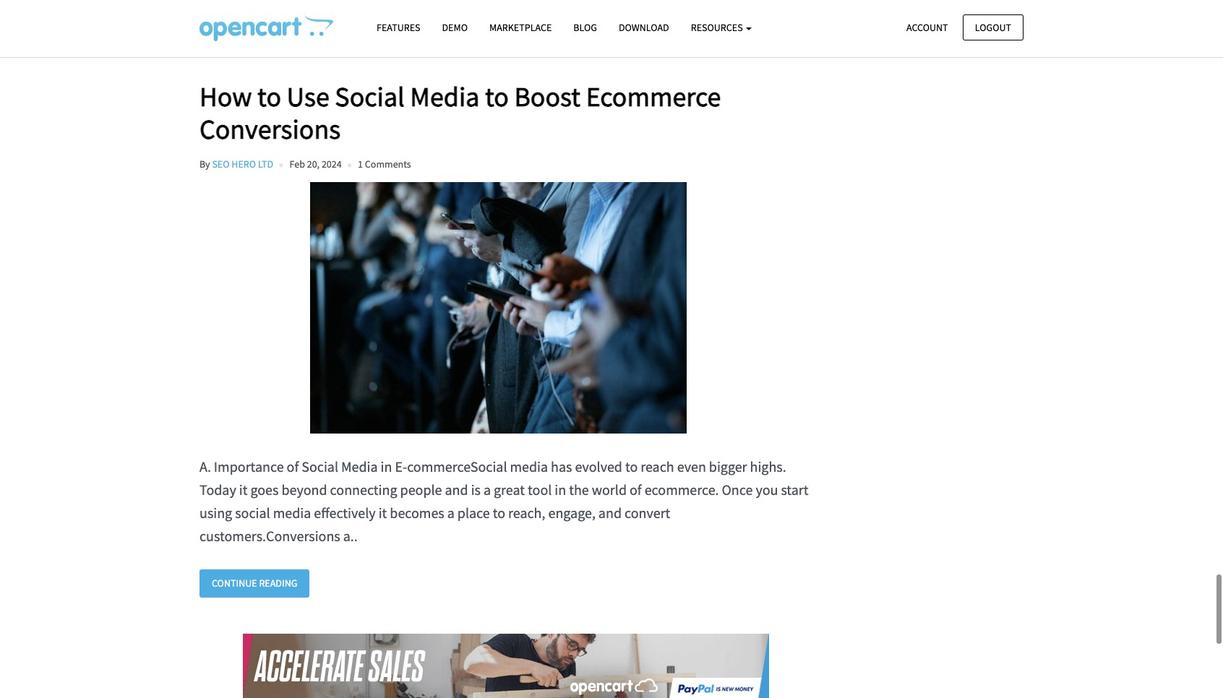 Task type: describe. For each thing, give the bounding box(es) containing it.
is
[[471, 481, 481, 499]]

feb
[[290, 158, 305, 171]]

0 vertical spatial in
[[381, 458, 392, 476]]

account link
[[895, 14, 961, 40]]

connecting
[[330, 481, 398, 499]]

1 horizontal spatial it
[[379, 504, 387, 522]]

you
[[756, 481, 779, 499]]

opencart - blog image
[[200, 15, 333, 41]]

the
[[569, 481, 589, 499]]

features
[[377, 21, 421, 34]]

reading
[[259, 577, 298, 590]]

features link
[[366, 15, 431, 41]]

hero
[[232, 158, 256, 171]]

convert
[[625, 504, 671, 522]]

blog
[[574, 21, 597, 34]]

logout
[[976, 21, 1012, 34]]

1
[[358, 158, 363, 171]]

once
[[722, 481, 753, 499]]

reach,
[[508, 504, 546, 522]]

seo
[[212, 158, 230, 171]]

0 horizontal spatial a
[[448, 504, 455, 522]]

feb 20, 2024
[[290, 158, 342, 171]]

1 horizontal spatial of
[[630, 481, 642, 499]]

resources link
[[680, 15, 763, 41]]

blog link
[[563, 15, 608, 41]]

use
[[287, 79, 330, 113]]

using
[[200, 504, 232, 522]]

0 vertical spatial a
[[484, 481, 491, 499]]

reach
[[641, 458, 675, 476]]

to left boost
[[485, 79, 509, 113]]

tool
[[528, 481, 552, 499]]

commercesocial
[[407, 458, 507, 476]]

account
[[907, 21, 949, 34]]

1 horizontal spatial media
[[510, 458, 548, 476]]

to left reach
[[626, 458, 638, 476]]

social for of
[[302, 458, 338, 476]]

how to use social media to boost ecommerce conversions link
[[200, 79, 813, 146]]

marketplace link
[[479, 15, 563, 41]]

to down the great
[[493, 504, 506, 522]]

a. importance of social media in e-commercesocial media has evolved to reach even bigger highs. today it goes beyond connecting people and is a great tool in the world of ecommerce. once you start using social media effectively it becomes a place to reach, engage, and convert customers.conversions a..
[[200, 458, 809, 546]]

becomes
[[390, 504, 445, 522]]

by
[[200, 158, 210, 171]]



Task type: vqa. For each thing, say whether or not it's contained in the screenshot.
other
no



Task type: locate. For each thing, give the bounding box(es) containing it.
0 horizontal spatial in
[[381, 458, 392, 476]]

and down "world"
[[599, 504, 622, 522]]

to left use on the top of page
[[258, 79, 281, 113]]

1 vertical spatial social
[[302, 458, 338, 476]]

0 horizontal spatial it
[[239, 481, 248, 499]]

e-
[[395, 458, 407, 476]]

1 horizontal spatial and
[[599, 504, 622, 522]]

media inside "a. importance of social media in e-commercesocial media has evolved to reach even bigger highs. today it goes beyond connecting people and is a great tool in the world of ecommerce. once you start using social media effectively it becomes a place to reach, engage, and convert customers.conversions a.."
[[341, 458, 378, 476]]

1 vertical spatial a
[[448, 504, 455, 522]]

0 horizontal spatial of
[[287, 458, 299, 476]]

a left place
[[448, 504, 455, 522]]

engage,
[[549, 504, 596, 522]]

start
[[781, 481, 809, 499]]

1 vertical spatial in
[[555, 481, 566, 499]]

bigger
[[709, 458, 748, 476]]

0 horizontal spatial media
[[273, 504, 311, 522]]

media inside how to use social media to boost ecommerce conversions
[[410, 79, 480, 113]]

0 vertical spatial of
[[287, 458, 299, 476]]

logout link
[[963, 14, 1024, 40]]

and left is
[[445, 481, 468, 499]]

continue reading
[[212, 577, 298, 590]]

media down beyond on the bottom left
[[273, 504, 311, 522]]

continue reading link
[[200, 570, 310, 598]]

how
[[200, 79, 252, 113]]

media
[[410, 79, 480, 113], [341, 458, 378, 476]]

in left e-
[[381, 458, 392, 476]]

social up beyond on the bottom left
[[302, 458, 338, 476]]

media for to
[[410, 79, 480, 113]]

social right use on the top of page
[[335, 79, 405, 113]]

1 vertical spatial and
[[599, 504, 622, 522]]

2024
[[322, 158, 342, 171]]

highs.
[[750, 458, 787, 476]]

boost
[[515, 79, 581, 113]]

to
[[258, 79, 281, 113], [485, 79, 509, 113], [626, 458, 638, 476], [493, 504, 506, 522]]

0 vertical spatial media
[[510, 458, 548, 476]]

media for in
[[341, 458, 378, 476]]

a.
[[200, 458, 211, 476]]

20,
[[307, 158, 320, 171]]

1 vertical spatial media
[[341, 458, 378, 476]]

social
[[235, 504, 270, 522]]

download link
[[608, 15, 680, 41]]

world
[[592, 481, 627, 499]]

social
[[335, 79, 405, 113], [302, 458, 338, 476]]

ecommerce
[[586, 79, 721, 113]]

social inside "a. importance of social media in e-commercesocial media has evolved to reach even bigger highs. today it goes beyond connecting people and is a great tool in the world of ecommerce. once you start using social media effectively it becomes a place to reach, engage, and convert customers.conversions a.."
[[302, 458, 338, 476]]

seo hero ltd link
[[212, 158, 274, 171]]

1 horizontal spatial a
[[484, 481, 491, 499]]

in
[[381, 458, 392, 476], [555, 481, 566, 499]]

media
[[510, 458, 548, 476], [273, 504, 311, 522]]

a
[[484, 481, 491, 499], [448, 504, 455, 522]]

1 vertical spatial it
[[379, 504, 387, 522]]

place
[[458, 504, 490, 522]]

people
[[400, 481, 442, 499]]

by seo hero ltd
[[200, 158, 274, 171]]

marketplace
[[490, 21, 552, 34]]

0 vertical spatial social
[[335, 79, 405, 113]]

1 horizontal spatial in
[[555, 481, 566, 499]]

0 vertical spatial and
[[445, 481, 468, 499]]

how to use social media to boost ecommerce conversions
[[200, 79, 721, 146]]

media up tool
[[510, 458, 548, 476]]

0 horizontal spatial and
[[445, 481, 468, 499]]

of up convert in the bottom of the page
[[630, 481, 642, 499]]

of
[[287, 458, 299, 476], [630, 481, 642, 499]]

conversions
[[200, 112, 341, 146]]

0 vertical spatial it
[[239, 481, 248, 499]]

customers.conversions
[[200, 528, 340, 546]]

0 horizontal spatial media
[[341, 458, 378, 476]]

beyond
[[282, 481, 327, 499]]

has
[[551, 458, 572, 476]]

and
[[445, 481, 468, 499], [599, 504, 622, 522]]

a..
[[343, 528, 358, 546]]

importance
[[214, 458, 284, 476]]

media up connecting
[[341, 458, 378, 476]]

comments
[[365, 158, 411, 171]]

download
[[619, 21, 670, 34]]

goes
[[251, 481, 279, 499]]

1 comments
[[358, 158, 411, 171]]

today
[[200, 481, 236, 499]]

1 horizontal spatial media
[[410, 79, 480, 113]]

ltd
[[258, 158, 274, 171]]

even
[[678, 458, 707, 476]]

it
[[239, 481, 248, 499], [379, 504, 387, 522]]

evolved
[[575, 458, 623, 476]]

a right is
[[484, 481, 491, 499]]

resources
[[691, 21, 745, 34]]

effectively
[[314, 504, 376, 522]]

it left "goes"
[[239, 481, 248, 499]]

social inside how to use social media to boost ecommerce conversions
[[335, 79, 405, 113]]

0 vertical spatial media
[[410, 79, 480, 113]]

demo
[[442, 21, 468, 34]]

demo link
[[431, 15, 479, 41]]

in left the the
[[555, 481, 566, 499]]

1 vertical spatial of
[[630, 481, 642, 499]]

it down connecting
[[379, 504, 387, 522]]

continue
[[212, 577, 257, 590]]

great
[[494, 481, 525, 499]]

media down demo link
[[410, 79, 480, 113]]

1 vertical spatial media
[[273, 504, 311, 522]]

how to use social media to boost ecommerce conversions image
[[200, 183, 799, 434]]

social for use
[[335, 79, 405, 113]]

ecommerce.
[[645, 481, 719, 499]]

of up beyond on the bottom left
[[287, 458, 299, 476]]



